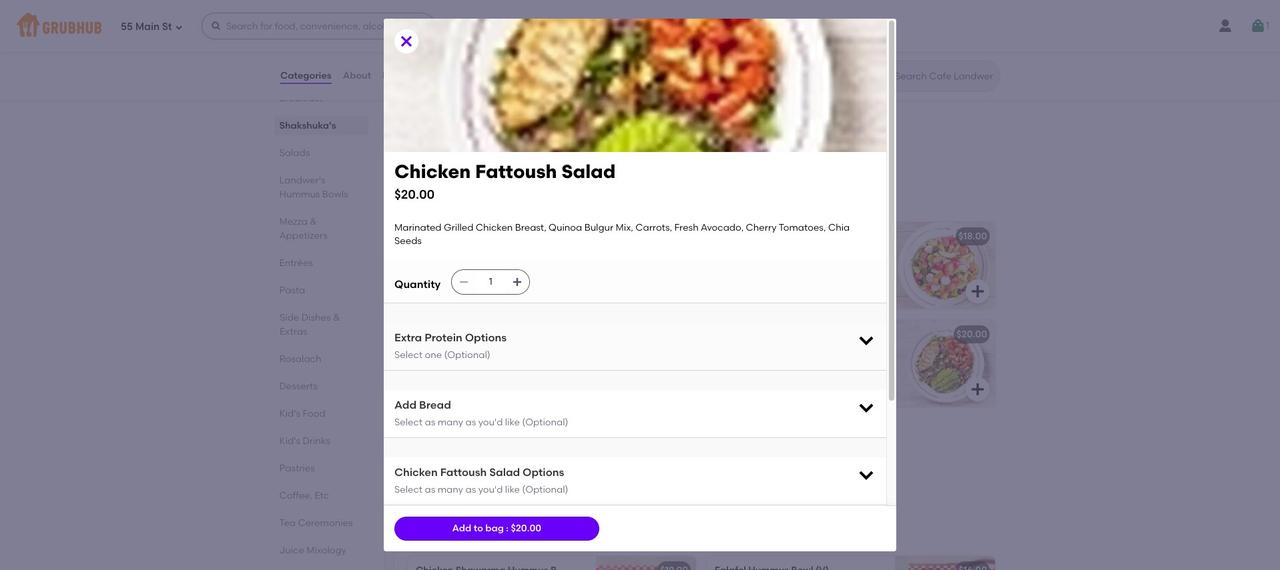 Task type: locate. For each thing, give the bounding box(es) containing it.
bowls right ':'
[[546, 526, 587, 542]]

you'd left berries
[[479, 417, 503, 429]]

bell up radish
[[775, 277, 791, 288]]

salad
[[509, 74, 536, 85], [562, 160, 616, 183], [487, 231, 513, 242], [759, 231, 785, 242], [463, 329, 490, 341], [490, 467, 520, 480]]

yellow inside lettuce mix, halloumi cheese, kalamata olives, cherry tomatoes, red & yellow bell peppers, cucumbers, radish & lemon mint dressing.
[[744, 277, 773, 288]]

0 horizontal spatial mix,
[[616, 222, 634, 234]]

halloumi
[[416, 14, 457, 25], [416, 60, 456, 71], [715, 231, 756, 242], [772, 250, 812, 261]]

peppers, up radish
[[793, 277, 833, 288]]

olives, up radish
[[762, 264, 792, 275]]

1 yellow from the left
[[416, 277, 444, 288]]

lettuce inside the lettuce mix ,feta cheese, kalamata olives, cherry tomatoes, red and yellow bell peppers, cucumber, radish, sumac with lemon mint dressing
[[416, 250, 451, 261]]

hummus up 'mezza'
[[280, 189, 321, 200]]

1 vertical spatial vegan
[[474, 131, 503, 142]]

2 lemon from the left
[[815, 291, 846, 302]]

(optional)
[[444, 350, 491, 361], [522, 417, 569, 429], [522, 485, 569, 496]]

like inside add bread select as many as you'd like (optional)
[[505, 417, 520, 429]]

2 olives, from the left
[[762, 264, 792, 275]]

of
[[445, 74, 454, 85]]

rosalach tab
[[280, 353, 363, 367]]

1 vertical spatial quinoa
[[715, 362, 749, 373]]

marinated down dressing.
[[715, 348, 762, 360]]

grilled down radish
[[765, 348, 794, 360]]

kid's for kid's food
[[280, 409, 301, 420]]

yellow up the radish,
[[416, 277, 444, 288]]

0 vertical spatial landwer's hummus bowls
[[280, 175, 349, 200]]

& up appetizers on the top left
[[310, 216, 317, 228]]

1 horizontal spatial options
[[523, 467, 565, 480]]

shakshuka for halloumi shakshuka
[[459, 14, 509, 25]]

0 vertical spatial add
[[395, 400, 417, 412]]

side right tahini,
[[488, 74, 507, 85]]

kalamata up 'cucumbers,'
[[715, 264, 760, 275]]

1 horizontal spatial lemon
[[815, 291, 846, 302]]

1 vertical spatial with
[[584, 131, 603, 142]]

select down blueberries,
[[395, 485, 423, 496]]

shakshuka up poached
[[459, 14, 509, 25]]

salad inside button
[[463, 329, 490, 341]]

shakshuka
[[459, 14, 509, 25], [740, 14, 790, 25], [491, 112, 541, 124]]

peppers, inside lettuce mix, halloumi cheese, kalamata olives, cherry tomatoes, red & yellow bell peppers, cucumbers, radish & lemon mint dressing.
[[793, 277, 833, 288]]

0 horizontal spatial grilled
[[444, 222, 474, 234]]

salads
[[280, 148, 310, 159], [405, 191, 454, 208]]

bowls up mezza & appetizers tab
[[323, 189, 349, 200]]

shakshuka's tab
[[280, 119, 363, 133]]

mint inside the lettuce mix ,feta cheese, kalamata olives, cherry tomatoes, red and yellow bell peppers, cucumber, radish, sumac with lemon mint dressing
[[540, 291, 560, 302]]

lettuce
[[416, 250, 451, 261], [715, 250, 750, 261]]

1 vertical spatial bowls
[[546, 526, 587, 542]]

side up extras
[[280, 313, 299, 324]]

a
[[514, 33, 520, 44], [416, 74, 422, 85]]

1 horizontal spatial yellow
[[744, 277, 773, 288]]

kalamata down the '(gf)' on the left
[[534, 250, 579, 261]]

extra protein options select one (optional)
[[395, 332, 507, 361]]

0 horizontal spatial bell
[[446, 277, 463, 288]]

two eggs poached in a spiced tomato pepper sauce, crispy halloumi cheese and spinach, with a side of tahini, side salad and challah bread.
[[416, 33, 576, 99]]

kid's drinks tab
[[280, 435, 363, 449]]

2 many from the top
[[438, 485, 464, 496]]

chicken fattoush salad $20.00
[[395, 160, 616, 202]]

2 vertical spatial select
[[395, 485, 423, 496]]

cheese, for halloumi
[[814, 250, 851, 261]]

cheese up tahini,
[[459, 60, 493, 71]]

mix,
[[616, 222, 634, 234], [752, 250, 770, 261], [782, 362, 800, 373]]

and down sauce,
[[495, 60, 513, 71]]

2 like from the top
[[505, 485, 520, 496]]

grilled
[[444, 222, 474, 234], [765, 348, 794, 360]]

2 horizontal spatial with
[[584, 131, 603, 142]]

0 horizontal spatial landwer's
[[280, 175, 326, 186]]

2 horizontal spatial mix,
[[782, 362, 800, 373]]

halloumi inside lettuce mix, halloumi cheese, kalamata olives, cherry tomatoes, red & yellow bell peppers, cucumbers, radish & lemon mint dressing.
[[772, 250, 812, 261]]

(optional) down lebanese salad
[[444, 350, 491, 361]]

0 horizontal spatial seeds
[[395, 236, 422, 247]]

svg image inside "1" button
[[1251, 18, 1267, 34]]

svg image
[[211, 21, 221, 31], [175, 23, 183, 31], [399, 33, 415, 49], [671, 67, 687, 83], [970, 67, 986, 83], [970, 382, 986, 398], [857, 399, 876, 418], [857, 466, 876, 485]]

1 vertical spatial options
[[523, 467, 565, 480]]

0 vertical spatial salads
[[280, 148, 310, 159]]

lettuce inside lettuce mix, halloumi cheese, kalamata olives, cherry tomatoes, red & yellow bell peppers, cucumbers, radish & lemon mint dressing.
[[715, 250, 750, 261]]

(optional) down the goat
[[522, 485, 569, 496]]

1 vertical spatial red
[[715, 277, 733, 288]]

lemon inside lettuce mix, halloumi cheese, kalamata olives, cherry tomatoes, red & yellow bell peppers, cucumbers, radish & lemon mint dressing.
[[815, 291, 846, 302]]

search icon image
[[874, 68, 890, 84]]

:
[[506, 523, 509, 535]]

juice mixology
[[280, 546, 347, 557]]

1 vertical spatial landwer's hummus bowls
[[405, 526, 587, 542]]

yellow
[[416, 277, 444, 288], [744, 277, 773, 288]]

pepper
[[453, 47, 486, 58]]

avocado, inside mixed greens, cherry tomatoes, avocado, blueberries, strawberries, goat cheese, caramelized walnuts, and housemade balsamic dressing
[[565, 446, 607, 458]]

as left walnuts,
[[466, 485, 476, 496]]

with right spinach,
[[557, 60, 576, 71]]

0 vertical spatial side
[[488, 74, 507, 85]]

quinoa
[[549, 222, 583, 234], [715, 362, 749, 373]]

peppers, up sumac
[[465, 277, 504, 288]]

as down bread
[[425, 417, 436, 429]]

bowls
[[323, 189, 349, 200], [546, 526, 587, 542]]

0 vertical spatial $20.00
[[395, 187, 435, 202]]

peppers,
[[465, 277, 504, 288], [793, 277, 833, 288]]

options down berries
[[523, 467, 565, 480]]

like down "strawberries,"
[[505, 485, 520, 496]]

(optional) inside extra protein options select one (optional)
[[444, 350, 491, 361]]

1 horizontal spatial vegan
[[474, 131, 503, 142]]

& right dishes
[[333, 313, 340, 324]]

1 vertical spatial carrots,
[[802, 362, 839, 373]]

salad left the '(gf)' on the left
[[487, 231, 513, 242]]

0 horizontal spatial vegan
[[416, 112, 445, 124]]

grilled up mix
[[444, 222, 474, 234]]

balsamic
[[596, 473, 638, 485]]

as
[[425, 417, 436, 429], [466, 417, 476, 429], [425, 485, 436, 496], [466, 485, 476, 496]]

1 olives, from the left
[[416, 264, 446, 275]]

0 vertical spatial marinated
[[395, 222, 442, 234]]

1 vertical spatial kid's
[[280, 436, 301, 447]]

shakshuka right sinia
[[740, 14, 790, 25]]

mint
[[540, 291, 560, 302], [848, 291, 868, 302]]

1 kid's from the top
[[280, 409, 301, 420]]

as down blueberries,
[[425, 485, 436, 496]]

kalamata for &
[[715, 264, 760, 275]]

1 vertical spatial hummus
[[481, 526, 543, 542]]

Search Cafe Landwer search field
[[894, 70, 996, 83]]

2 lettuce from the left
[[715, 250, 750, 261]]

dressing down the radish,
[[416, 304, 455, 316]]

fattoush down housemade vegan meatballs served with tahini
[[475, 160, 557, 183]]

0 horizontal spatial mint
[[540, 291, 560, 302]]

1 horizontal spatial kalamata
[[715, 264, 760, 275]]

and inside 'two eggs poached in a spiced tomato pepper sauce, crispy halloumi cheese and spinach, with a side of tahini, side salad and challah bread.'
[[495, 60, 513, 71]]

1 horizontal spatial salads
[[405, 191, 454, 208]]

2 peppers, from the left
[[793, 277, 833, 288]]

add inside add bread select as many as you'd like (optional)
[[395, 400, 417, 412]]

0 vertical spatial red
[[530, 264, 548, 275]]

pastries tab
[[280, 462, 363, 476]]

& up 'cucumbers,'
[[735, 277, 742, 288]]

mezza
[[280, 216, 308, 228]]

salads down shakshuka's
[[280, 148, 310, 159]]

1 vertical spatial salads
[[405, 191, 454, 208]]

red inside lettuce mix, halloumi cheese, kalamata olives, cherry tomatoes, red & yellow bell peppers, cucumbers, radish & lemon mint dressing.
[[715, 277, 733, 288]]

1 vertical spatial avocado,
[[715, 375, 758, 387]]

0 horizontal spatial $20.00
[[395, 187, 435, 202]]

0 horizontal spatial lettuce
[[416, 250, 451, 261]]

(optional) inside add bread select as many as you'd like (optional)
[[522, 417, 569, 429]]

chia
[[829, 222, 850, 234], [843, 375, 864, 387]]

1 horizontal spatial landwer's hummus bowls
[[405, 526, 587, 542]]

salad down the served
[[562, 160, 616, 183]]

tomatoes, inside the lettuce mix ,feta cheese, kalamata olives, cherry tomatoes, red and yellow bell peppers, cucumber, radish, sumac with lemon mint dressing
[[481, 264, 528, 275]]

kid's left drinks
[[280, 436, 301, 447]]

lemon right radish
[[815, 291, 846, 302]]

$23.00
[[658, 111, 688, 122]]

1 lemon from the left
[[507, 291, 538, 302]]

lettuce mix, halloumi cheese, kalamata olives, cherry tomatoes, red & yellow bell peppers, cucumbers, radish & lemon mint dressing.
[[715, 250, 874, 316]]

many down bread
[[438, 417, 464, 429]]

kalamata for and
[[534, 250, 579, 261]]

kalamata
[[534, 250, 579, 261], [715, 264, 760, 275]]

salad down spinach,
[[509, 74, 536, 85]]

dressing
[[416, 304, 455, 316], [416, 487, 455, 498]]

1 horizontal spatial bulgur
[[751, 362, 780, 373]]

0 vertical spatial cheese
[[459, 60, 493, 71]]

olives, for mix
[[416, 264, 446, 275]]

1 vertical spatial you'd
[[479, 485, 503, 496]]

landwer's left "bag"
[[405, 526, 478, 542]]

olives, inside the lettuce mix ,feta cheese, kalamata olives, cherry tomatoes, red and yellow bell peppers, cucumber, radish, sumac with lemon mint dressing
[[416, 264, 446, 275]]

1 horizontal spatial mint
[[848, 291, 868, 302]]

breakfast tab
[[280, 91, 363, 106]]

& inside mezza & appetizers
[[310, 216, 317, 228]]

add for add to bag
[[452, 523, 472, 535]]

landwer's hummus bowls down chicken fattoush salad options select as many as you'd like (optional)
[[405, 526, 587, 542]]

2 vertical spatial mix,
[[782, 362, 800, 373]]

1 vertical spatial side
[[280, 313, 299, 324]]

0 horizontal spatial options
[[465, 332, 507, 345]]

chicken down "mixed"
[[395, 467, 438, 480]]

olives, up quantity
[[416, 264, 446, 275]]

yellow for radish
[[744, 277, 773, 288]]

mixed
[[416, 446, 443, 458]]

2 bell from the left
[[775, 277, 791, 288]]

halloumi up radish
[[772, 250, 812, 261]]

bag
[[486, 523, 504, 535]]

halloumi up eggs
[[416, 14, 457, 25]]

hummus down walnuts,
[[481, 526, 543, 542]]

coffee, etc tab
[[280, 489, 363, 504]]

1 vertical spatial a
[[416, 74, 422, 85]]

categories
[[280, 70, 332, 81]]

mezza & appetizers
[[280, 216, 328, 242]]

1 peppers, from the left
[[465, 277, 504, 288]]

fattoush inside chicken fattoush salad $20.00
[[475, 160, 557, 183]]

bell inside the lettuce mix ,feta cheese, kalamata olives, cherry tomatoes, red and yellow bell peppers, cucumber, radish, sumac with lemon mint dressing
[[446, 277, 463, 288]]

falafel hummus bowl (v) image
[[896, 557, 996, 571]]

fattoush for chicken fattoush salad
[[475, 160, 557, 183]]

housemade down the goat
[[538, 473, 594, 485]]

1 horizontal spatial marinated
[[715, 348, 762, 360]]

a left side
[[416, 74, 422, 85]]

vegan down vegan meatball shakshuka
[[474, 131, 503, 142]]

1 many from the top
[[438, 417, 464, 429]]

cheese,
[[495, 250, 532, 261], [814, 250, 851, 261], [558, 460, 595, 471]]

dressing inside the lettuce mix ,feta cheese, kalamata olives, cherry tomatoes, red and yellow bell peppers, cucumber, radish, sumac with lemon mint dressing
[[416, 304, 455, 316]]

breast,
[[515, 222, 547, 234], [836, 348, 867, 360]]

lemon down cucumber,
[[507, 291, 538, 302]]

select down extra
[[395, 350, 423, 361]]

quinoa right the '(gf)' on the left
[[549, 222, 583, 234]]

cheese, for ,feta
[[495, 250, 532, 261]]

protein
[[425, 332, 463, 345]]

2 select from the top
[[395, 417, 423, 429]]

red up 'cucumbers,'
[[715, 277, 733, 288]]

sinia
[[715, 14, 738, 25]]

0 vertical spatial hummus
[[280, 189, 321, 200]]

fattoush down greens,
[[440, 467, 487, 480]]

tea ceremonies tab
[[280, 517, 363, 531]]

add left to
[[452, 523, 472, 535]]

1 vertical spatial fresh
[[841, 362, 865, 373]]

kid's left food
[[280, 409, 301, 420]]

1 lettuce from the left
[[416, 250, 451, 261]]

appetizers
[[280, 230, 328, 242]]

1 vertical spatial (optional)
[[522, 417, 569, 429]]

many inside chicken fattoush salad options select as many as you'd like (optional)
[[438, 485, 464, 496]]

0 vertical spatial carrots,
[[636, 222, 673, 234]]

kid's for kid's drinks
[[280, 436, 301, 447]]

options
[[465, 332, 507, 345], [523, 467, 565, 480]]

main navigation navigation
[[0, 0, 1281, 52]]

cheese, inside lettuce mix, halloumi cheese, kalamata olives, cherry tomatoes, red & yellow bell peppers, cucumbers, radish & lemon mint dressing.
[[814, 250, 851, 261]]

many
[[438, 417, 464, 429], [438, 485, 464, 496]]

0 vertical spatial dressing
[[416, 304, 455, 316]]

halloumi inside 'two eggs poached in a spiced tomato pepper sauce, crispy halloumi cheese and spinach, with a side of tahini, side salad and challah bread.'
[[416, 60, 456, 71]]

$20.00
[[395, 187, 435, 202], [957, 329, 988, 341], [511, 523, 542, 535]]

chicken down radish
[[797, 348, 834, 360]]

juice mixology tab
[[280, 544, 363, 558]]

salad inside chicken fattoush salad options select as many as you'd like (optional)
[[490, 467, 520, 480]]

landwer's hummus bowls
[[280, 175, 349, 200], [405, 526, 587, 542]]

0 vertical spatial kalamata
[[534, 250, 579, 261]]

marinated up quantity
[[395, 222, 442, 234]]

and up cucumber,
[[550, 264, 568, 275]]

desserts tab
[[280, 380, 363, 394]]

with left tahini
[[584, 131, 603, 142]]

and down the goat
[[518, 473, 536, 485]]

chicken down meatball
[[395, 160, 471, 183]]

halloumi up side
[[416, 60, 456, 71]]

chicken inside chicken fattoush salad $20.00
[[395, 160, 471, 183]]

about button
[[342, 52, 372, 100]]

2 mint from the left
[[848, 291, 868, 302]]

0 horizontal spatial bowls
[[323, 189, 349, 200]]

2 vertical spatial with
[[486, 291, 505, 302]]

red inside the lettuce mix ,feta cheese, kalamata olives, cherry tomatoes, red and yellow bell peppers, cucumber, radish, sumac with lemon mint dressing
[[530, 264, 548, 275]]

one
[[425, 350, 442, 361]]

1 mint from the left
[[540, 291, 560, 302]]

housemade
[[416, 131, 471, 142], [538, 473, 594, 485]]

1 horizontal spatial lettuce
[[715, 250, 750, 261]]

1 vertical spatial like
[[505, 485, 520, 496]]

cheese up greens,
[[446, 427, 481, 439]]

sumac
[[451, 291, 483, 302]]

1 horizontal spatial quinoa
[[715, 362, 749, 373]]

1 dressing from the top
[[416, 304, 455, 316]]

1 vertical spatial select
[[395, 417, 423, 429]]

1 horizontal spatial olives,
[[762, 264, 792, 275]]

0 vertical spatial bulgur
[[585, 222, 614, 234]]

2 dressing from the top
[[416, 487, 455, 498]]

0 vertical spatial options
[[465, 332, 507, 345]]

$18.00
[[959, 231, 988, 242]]

svg image
[[1251, 18, 1267, 34], [671, 138, 687, 154], [459, 277, 470, 288], [512, 277, 523, 288], [970, 284, 986, 300], [857, 332, 876, 350], [671, 382, 687, 398]]

0 horizontal spatial with
[[486, 291, 505, 302]]

2 vertical spatial $20.00
[[511, 523, 542, 535]]

2 vertical spatial avocado,
[[565, 446, 607, 458]]

0 vertical spatial with
[[557, 60, 576, 71]]

lettuce down halloumi salad
[[715, 250, 750, 261]]

1 bell from the left
[[446, 277, 463, 288]]

3 select from the top
[[395, 485, 423, 496]]

1 horizontal spatial seeds
[[715, 389, 743, 400]]

kalamata inside the lettuce mix ,feta cheese, kalamata olives, cherry tomatoes, red and yellow bell peppers, cucumber, radish, sumac with lemon mint dressing
[[534, 250, 579, 261]]

2 you'd from the top
[[479, 485, 503, 496]]

salads inside tab
[[280, 148, 310, 159]]

select down bread
[[395, 417, 423, 429]]

like up "strawberries,"
[[505, 417, 520, 429]]

cheese
[[459, 60, 493, 71], [446, 427, 481, 439]]

kalamata inside lettuce mix, halloumi cheese, kalamata olives, cherry tomatoes, red & yellow bell peppers, cucumbers, radish & lemon mint dressing.
[[715, 264, 760, 275]]

shakshuka inside button
[[740, 14, 790, 25]]

2 yellow from the left
[[744, 277, 773, 288]]

0 vertical spatial many
[[438, 417, 464, 429]]

peppers, inside the lettuce mix ,feta cheese, kalamata olives, cherry tomatoes, red and yellow bell peppers, cucumber, radish, sumac with lemon mint dressing
[[465, 277, 504, 288]]

salad left the goat
[[490, 467, 520, 480]]

1 horizontal spatial side
[[488, 74, 507, 85]]

vegan down challah
[[416, 112, 445, 124]]

pasta
[[280, 285, 306, 297]]

housemade inside mixed greens, cherry tomatoes, avocado, blueberries, strawberries, goat cheese, caramelized walnuts, and housemade balsamic dressing
[[538, 473, 594, 485]]

0 horizontal spatial side
[[280, 313, 299, 324]]

add left bread
[[395, 400, 417, 412]]

yellow up 'cucumbers,'
[[744, 277, 773, 288]]

0 vertical spatial landwer's
[[280, 175, 326, 186]]

a right in
[[514, 33, 520, 44]]

halloumi shakshuka image
[[596, 5, 697, 92]]

salad right protein in the bottom left of the page
[[463, 329, 490, 341]]

1 you'd from the top
[[479, 417, 503, 429]]

select inside chicken fattoush salad options select as many as you'd like (optional)
[[395, 485, 423, 496]]

fattoush inside chicken fattoush salad options select as many as you'd like (optional)
[[440, 467, 487, 480]]

options right protein in the bottom left of the page
[[465, 332, 507, 345]]

red up cucumber,
[[530, 264, 548, 275]]

you'd inside chicken fattoush salad options select as many as you'd like (optional)
[[479, 485, 503, 496]]

hummus
[[280, 189, 321, 200], [481, 526, 543, 542]]

select
[[395, 350, 423, 361], [395, 417, 423, 429], [395, 485, 423, 496]]

2 vertical spatial (optional)
[[522, 485, 569, 496]]

2 kid's from the top
[[280, 436, 301, 447]]

1 horizontal spatial cheese,
[[558, 460, 595, 471]]

landwer's hummus bowls down salads tab
[[280, 175, 349, 200]]

spinach,
[[516, 60, 555, 71]]

0 vertical spatial (optional)
[[444, 350, 491, 361]]

lebanese salad image
[[596, 321, 697, 407]]

dressing inside mixed greens, cherry tomatoes, avocado, blueberries, strawberries, goat cheese, caramelized walnuts, and housemade balsamic dressing
[[416, 487, 455, 498]]

many down blueberries,
[[438, 485, 464, 496]]

&
[[310, 216, 317, 228], [735, 277, 742, 288], [806, 291, 813, 302], [333, 313, 340, 324]]

quinoa down dressing.
[[715, 362, 749, 373]]

pasta tab
[[280, 284, 363, 298]]

cucumbers,
[[715, 291, 771, 302]]

0 vertical spatial mix,
[[616, 222, 634, 234]]

with right sumac
[[486, 291, 505, 302]]

1 horizontal spatial peppers,
[[793, 277, 833, 288]]

& inside side dishes & extras
[[333, 313, 340, 324]]

1 vertical spatial cheese
[[446, 427, 481, 439]]

yellow inside the lettuce mix ,feta cheese, kalamata olives, cherry tomatoes, red and yellow bell peppers, cucumber, radish, sumac with lemon mint dressing
[[416, 277, 444, 288]]

marinated
[[395, 222, 442, 234], [715, 348, 762, 360]]

1 like from the top
[[505, 417, 520, 429]]

hummus inside tab
[[280, 189, 321, 200]]

carrots,
[[636, 222, 673, 234], [802, 362, 839, 373]]

halloumi up 'cucumbers,'
[[715, 231, 756, 242]]

olives, inside lettuce mix, halloumi cheese, kalamata olives, cherry tomatoes, red & yellow bell peppers, cucumbers, radish & lemon mint dressing.
[[762, 264, 792, 275]]

housemade down meatball
[[416, 131, 471, 142]]

0 vertical spatial like
[[505, 417, 520, 429]]

salad up lettuce mix, halloumi cheese, kalamata olives, cherry tomatoes, red & yellow bell peppers, cucumbers, radish & lemon mint dressing.
[[759, 231, 785, 242]]

mint inside lettuce mix, halloumi cheese, kalamata olives, cherry tomatoes, red & yellow bell peppers, cucumbers, radish & lemon mint dressing.
[[848, 291, 868, 302]]

shakshuka for sinia shakshuka
[[740, 14, 790, 25]]

olives,
[[416, 264, 446, 275], [762, 264, 792, 275]]

0 vertical spatial select
[[395, 350, 423, 361]]

0 horizontal spatial yellow
[[416, 277, 444, 288]]

many inside add bread select as many as you'd like (optional)
[[438, 417, 464, 429]]

avocado,
[[701, 222, 744, 234], [715, 375, 758, 387], [565, 446, 607, 458]]

landwer's down salads tab
[[280, 175, 326, 186]]

0 horizontal spatial salads
[[280, 148, 310, 159]]

0 vertical spatial fattoush
[[475, 160, 557, 183]]

salads up "mediterranean"
[[405, 191, 454, 208]]

bell inside lettuce mix, halloumi cheese, kalamata olives, cherry tomatoes, red & yellow bell peppers, cucumbers, radish & lemon mint dressing.
[[775, 277, 791, 288]]

cheese inside 'two eggs poached in a spiced tomato pepper sauce, crispy halloumi cheese and spinach, with a side of tahini, side salad and challah bread.'
[[459, 60, 493, 71]]

(optional) up the goat
[[522, 417, 569, 429]]

cheese, inside the lettuce mix ,feta cheese, kalamata olives, cherry tomatoes, red and yellow bell peppers, cucumber, radish, sumac with lemon mint dressing
[[495, 250, 532, 261]]

vegan
[[416, 112, 445, 124], [474, 131, 503, 142]]

0 horizontal spatial olives,
[[416, 264, 446, 275]]

1 horizontal spatial mix,
[[752, 250, 770, 261]]

1 vertical spatial add
[[452, 523, 472, 535]]

food
[[303, 409, 326, 420]]

0 horizontal spatial peppers,
[[465, 277, 504, 288]]

seeds
[[395, 236, 422, 247], [715, 389, 743, 400]]

with
[[557, 60, 576, 71], [584, 131, 603, 142], [486, 291, 505, 302]]

0 horizontal spatial red
[[530, 264, 548, 275]]

1 horizontal spatial bell
[[775, 277, 791, 288]]

you'd down "strawberries,"
[[479, 485, 503, 496]]

bowls inside tab
[[323, 189, 349, 200]]

0 vertical spatial housemade
[[416, 131, 471, 142]]

cheese, inside mixed greens, cherry tomatoes, avocado, blueberries, strawberries, goat cheese, caramelized walnuts, and housemade balsamic dressing
[[558, 460, 595, 471]]

lettuce down "mediterranean"
[[416, 250, 451, 261]]

bell up sumac
[[446, 277, 463, 288]]

Input item quantity number field
[[476, 271, 506, 295]]

1 select from the top
[[395, 350, 423, 361]]

chicken up ,feta
[[476, 222, 513, 234]]

chicken shawarma hummus bowl image
[[596, 557, 697, 571]]

dressing down caramelized at the bottom of the page
[[416, 487, 455, 498]]



Task type: describe. For each thing, give the bounding box(es) containing it.
strawberries,
[[471, 460, 531, 471]]

55 main st
[[121, 20, 172, 32]]

1 horizontal spatial grilled
[[765, 348, 794, 360]]

0 horizontal spatial bulgur
[[585, 222, 614, 234]]

(optional) inside chicken fattoush salad options select as many as you'd like (optional)
[[522, 485, 569, 496]]

juice
[[280, 546, 305, 557]]

shakshuka up housemade vegan meatballs served with tahini
[[491, 112, 541, 124]]

served
[[552, 131, 582, 142]]

bread
[[419, 400, 451, 412]]

salad inside 'two eggs poached in a spiced tomato pepper sauce, crispy halloumi cheese and spinach, with a side of tahini, side salad and challah bread.'
[[509, 74, 536, 85]]

shakshuka's
[[280, 120, 337, 132]]

1 horizontal spatial $20.00
[[511, 523, 542, 535]]

tahini,
[[456, 74, 485, 85]]

landwer's hummus bowls tab
[[280, 174, 363, 202]]

radish,
[[416, 291, 449, 302]]

radish
[[773, 291, 804, 302]]

tahini
[[605, 131, 632, 142]]

red for and
[[530, 264, 548, 275]]

walnuts,
[[476, 473, 516, 485]]

sinia shakshuka button
[[707, 5, 996, 92]]

0 horizontal spatial carrots,
[[636, 222, 673, 234]]

sinia shakshuka image
[[896, 5, 996, 92]]

1 vertical spatial marinated grilled chicken breast, quinoa bulgur mix, carrots, fresh avocado, cherry tomatoes, chia seeds
[[715, 348, 867, 400]]

lettuce mix ,feta cheese, kalamata olives, cherry tomatoes, red and yellow bell peppers, cucumber, radish, sumac with lemon mint dressing
[[416, 250, 579, 316]]

you'd inside add bread select as many as you'd like (optional)
[[479, 417, 503, 429]]

options inside chicken fattoush salad options select as many as you'd like (optional)
[[523, 467, 565, 480]]

0 vertical spatial breast,
[[515, 222, 547, 234]]

1 horizontal spatial fresh
[[841, 362, 865, 373]]

breakfast
[[280, 93, 323, 104]]

side dishes & extras tab
[[280, 311, 363, 339]]

entrées
[[280, 258, 313, 269]]

1 horizontal spatial bowls
[[546, 526, 587, 542]]

1 vertical spatial bulgur
[[751, 362, 780, 373]]

0 vertical spatial fresh
[[675, 222, 699, 234]]

bread.
[[454, 87, 484, 99]]

1 button
[[1251, 14, 1270, 38]]

0 vertical spatial grilled
[[444, 222, 474, 234]]

salad inside chicken fattoush salad $20.00
[[562, 160, 616, 183]]

$22.00
[[659, 14, 688, 25]]

bell for radish,
[[446, 277, 463, 288]]

1 horizontal spatial a
[[514, 33, 520, 44]]

0 horizontal spatial marinated
[[395, 222, 442, 234]]

lebanese salad
[[416, 329, 490, 341]]

tea ceremonies
[[280, 518, 353, 530]]

bell for radish
[[775, 277, 791, 288]]

1 horizontal spatial carrots,
[[802, 362, 839, 373]]

kid's food tab
[[280, 407, 363, 421]]

rosalach
[[280, 354, 322, 365]]

extras
[[280, 327, 308, 338]]

quantity
[[395, 278, 441, 291]]

mix
[[453, 250, 468, 261]]

1 vertical spatial $20.00
[[957, 329, 988, 341]]

chicken fattoush salad options select as many as you'd like (optional)
[[395, 467, 569, 496]]

reviews button
[[382, 52, 421, 100]]

0 vertical spatial chia
[[829, 222, 850, 234]]

fattoush for chicken fattoush salad options
[[440, 467, 487, 480]]

poached
[[461, 33, 501, 44]]

tomato
[[416, 47, 451, 58]]

55
[[121, 20, 133, 32]]

and
[[538, 74, 557, 85]]

mediterranean salad (gf) image
[[596, 222, 697, 309]]

like inside chicken fattoush salad options select as many as you'd like (optional)
[[505, 485, 520, 496]]

sauce,
[[488, 47, 519, 58]]

halloumi salad
[[715, 231, 785, 242]]

landwer's inside tab
[[280, 175, 326, 186]]

red for &
[[715, 277, 733, 288]]

add to bag : $20.00
[[452, 523, 542, 535]]

goast cheese and berries
[[416, 427, 535, 439]]

add for add bread
[[395, 400, 417, 412]]

coffee, etc
[[280, 491, 330, 502]]

halloumi salad image
[[896, 222, 996, 309]]

etc
[[315, 491, 330, 502]]

coffee,
[[280, 491, 313, 502]]

1 vertical spatial seeds
[[715, 389, 743, 400]]

pastries
[[280, 463, 315, 475]]

kid's food
[[280, 409, 326, 420]]

ceremonies
[[298, 518, 353, 530]]

categories button
[[280, 52, 332, 100]]

goat
[[533, 460, 556, 471]]

lebanese salad button
[[408, 321, 697, 407]]

0 vertical spatial quinoa
[[549, 222, 583, 234]]

$17.00
[[662, 231, 688, 242]]

0 vertical spatial avocado,
[[701, 222, 744, 234]]

peppers, for sumac
[[465, 277, 504, 288]]

dressing.
[[715, 304, 756, 316]]

mix, inside lettuce mix, halloumi cheese, kalamata olives, cherry tomatoes, red & yellow bell peppers, cucumbers, radish & lemon mint dressing.
[[752, 250, 770, 261]]

$20.00 inside chicken fattoush salad $20.00
[[395, 187, 435, 202]]

side inside 'two eggs poached in a spiced tomato pepper sauce, crispy halloumi cheese and spinach, with a side of tahini, side salad and challah bread.'
[[488, 74, 507, 85]]

and inside the lettuce mix ,feta cheese, kalamata olives, cherry tomatoes, red and yellow bell peppers, cucumber, radish, sumac with lemon mint dressing
[[550, 264, 568, 275]]

side
[[424, 74, 443, 85]]

cherry inside the lettuce mix ,feta cheese, kalamata olives, cherry tomatoes, red and yellow bell peppers, cucumber, radish, sumac with lemon mint dressing
[[448, 264, 479, 275]]

mediterranean salad (gf)
[[416, 231, 536, 242]]

cherry inside mixed greens, cherry tomatoes, avocado, blueberries, strawberries, goat cheese, caramelized walnuts, and housemade balsamic dressing
[[482, 446, 513, 458]]

1 vertical spatial chia
[[843, 375, 864, 387]]

0 vertical spatial vegan
[[416, 112, 445, 124]]

select inside add bread select as many as you'd like (optional)
[[395, 417, 423, 429]]

in
[[504, 33, 512, 44]]

meatballs
[[505, 131, 550, 142]]

desserts
[[280, 381, 318, 393]]

add bread select as many as you'd like (optional)
[[395, 400, 569, 429]]

landwer's hummus bowls inside tab
[[280, 175, 349, 200]]

tea
[[280, 518, 296, 530]]

& right radish
[[806, 291, 813, 302]]

(gf)
[[516, 231, 536, 242]]

goast
[[416, 427, 444, 439]]

as up greens,
[[466, 417, 476, 429]]

drinks
[[303, 436, 331, 447]]

peppers, for &
[[793, 277, 833, 288]]

with inside the lettuce mix ,feta cheese, kalamata olives, cherry tomatoes, red and yellow bell peppers, cucumber, radish, sumac with lemon mint dressing
[[486, 291, 505, 302]]

select inside extra protein options select one (optional)
[[395, 350, 423, 361]]

,feta
[[470, 250, 493, 261]]

1 vertical spatial landwer's
[[405, 526, 478, 542]]

side inside side dishes & extras
[[280, 313, 299, 324]]

meatball
[[448, 112, 489, 124]]

kid's drinks
[[280, 436, 331, 447]]

housemade vegan meatballs served with tahini
[[416, 131, 632, 142]]

chicken inside chicken fattoush salad options select as many as you'd like (optional)
[[395, 467, 438, 480]]

tomatoes, inside lettuce mix, halloumi cheese, kalamata olives, cherry tomatoes, red & yellow bell peppers, cucumbers, radish & lemon mint dressing.
[[827, 264, 874, 275]]

olives, for mix,
[[762, 264, 792, 275]]

side dishes & extras
[[280, 313, 340, 338]]

greens,
[[445, 446, 480, 458]]

cherry inside lettuce mix, halloumi cheese, kalamata olives, cherry tomatoes, red & yellow bell peppers, cucumbers, radish & lemon mint dressing.
[[794, 264, 825, 275]]

1
[[1267, 20, 1270, 31]]

0 vertical spatial marinated grilled chicken breast, quinoa bulgur mix, carrots, fresh avocado, cherry tomatoes, chia seeds
[[395, 222, 853, 247]]

cucumber,
[[507, 277, 557, 288]]

1 vertical spatial breast,
[[836, 348, 867, 360]]

yellow for radish,
[[416, 277, 444, 288]]

with inside 'two eggs poached in a spiced tomato pepper sauce, crispy halloumi cheese and spinach, with a side of tahini, side salad and challah bread.'
[[557, 60, 576, 71]]

caramelized
[[416, 473, 474, 485]]

spiced
[[522, 33, 554, 44]]

tomatoes, inside mixed greens, cherry tomatoes, avocado, blueberries, strawberries, goat cheese, caramelized walnuts, and housemade balsamic dressing
[[515, 446, 562, 458]]

mezza & appetizers tab
[[280, 215, 363, 243]]

eggs
[[436, 33, 458, 44]]

and inside mixed greens, cherry tomatoes, avocado, blueberries, strawberries, goat cheese, caramelized walnuts, and housemade balsamic dressing
[[518, 473, 536, 485]]

mediterranean
[[416, 231, 484, 242]]

lettuce for lettuce mix, halloumi cheese, kalamata olives, cherry tomatoes, red & yellow bell peppers, cucumbers, radish & lemon mint dressing.
[[715, 250, 750, 261]]

and left berries
[[483, 427, 501, 439]]

halloumi shakshuka
[[416, 14, 509, 25]]

challah
[[416, 87, 452, 99]]

about
[[343, 70, 371, 81]]

entrées tab
[[280, 256, 363, 270]]

lebanese
[[416, 329, 461, 341]]

0 horizontal spatial a
[[416, 74, 422, 85]]

reviews
[[383, 70, 420, 81]]

1 horizontal spatial hummus
[[481, 526, 543, 542]]

mixed greens, cherry tomatoes, avocado, blueberries, strawberries, goat cheese, caramelized walnuts, and housemade balsamic dressing
[[416, 446, 638, 498]]

salads tab
[[280, 146, 363, 160]]

crispy
[[521, 47, 550, 58]]

lettuce for lettuce mix ,feta cheese, kalamata olives, cherry tomatoes, red and yellow bell peppers, cucumber, radish, sumac with lemon mint dressing
[[416, 250, 451, 261]]

chicken fattoush salad image
[[896, 321, 996, 407]]

berries
[[503, 427, 535, 439]]

dishes
[[302, 313, 331, 324]]

mixology
[[307, 546, 347, 557]]

main
[[135, 20, 160, 32]]

lemon inside the lettuce mix ,feta cheese, kalamata olives, cherry tomatoes, red and yellow bell peppers, cucumber, radish, sumac with lemon mint dressing
[[507, 291, 538, 302]]

options inside extra protein options select one (optional)
[[465, 332, 507, 345]]

0 vertical spatial seeds
[[395, 236, 422, 247]]

extra
[[395, 332, 422, 345]]

sinia shakshuka
[[715, 14, 790, 25]]



Task type: vqa. For each thing, say whether or not it's contained in the screenshot.
(gf)
yes



